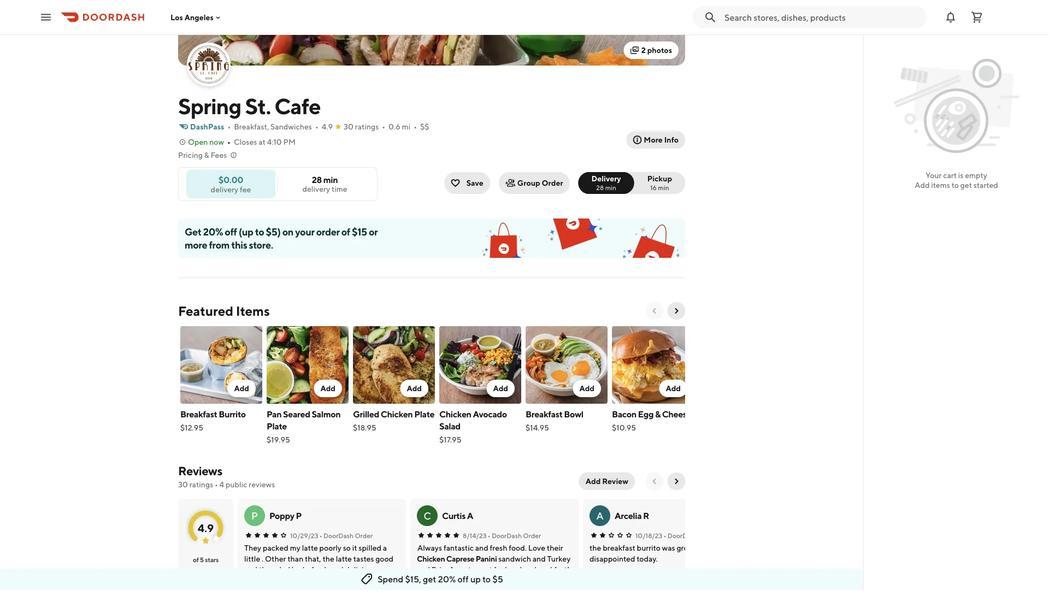 Task type: vqa. For each thing, say whether or not it's contained in the screenshot.
Williams
no



Task type: describe. For each thing, give the bounding box(es) containing it.
$$
[[420, 122, 429, 131]]

next button of carousel image
[[672, 307, 681, 315]]

sandwiches
[[270, 122, 312, 131]]

open now
[[188, 137, 224, 146]]

$10.95
[[612, 423, 636, 432]]

now
[[209, 137, 224, 146]]

panini
[[476, 554, 497, 563]]

pickup
[[647, 174, 672, 183]]

mi
[[402, 122, 410, 131]]

• right "8/14/23"
[[488, 532, 490, 539]]

your
[[926, 171, 942, 180]]

chicken avocado salad image
[[439, 326, 521, 404]]

chicken caprese panini
[[417, 554, 497, 563]]

breakfast for breakfast bowl
[[526, 409, 562, 419]]

$5
[[492, 574, 503, 584]]

add for breakfast burrito
[[234, 384, 249, 393]]

• right 10/29/23
[[319, 532, 322, 539]]

los
[[170, 13, 183, 22]]

bacon egg & cheese $10.95
[[612, 409, 691, 432]]

burrito
[[219, 409, 246, 419]]

delivery inside $0.00 delivery fee
[[211, 185, 238, 194]]

add inside your cart is empty add items to get started
[[915, 181, 930, 190]]

spend $15, get 20% off up to $5
[[378, 574, 503, 584]]

add button for avocado
[[486, 380, 515, 397]]

$18.95
[[353, 423, 376, 432]]

10/29/23
[[290, 532, 318, 539]]

2 photos
[[641, 46, 672, 55]]

doordash for a
[[668, 532, 698, 539]]

add for breakfast bowl
[[579, 384, 594, 393]]

• inside the reviews 30 ratings • 4 public reviews
[[215, 480, 218, 489]]

up
[[470, 574, 481, 584]]

$14.95
[[526, 423, 549, 432]]

to for spend
[[482, 574, 491, 584]]

egg
[[638, 409, 653, 419]]

5
[[200, 556, 204, 563]]

• right 10/18/23
[[663, 532, 666, 539]]

poppy
[[269, 511, 294, 521]]

• closes at 4:10 pm
[[227, 137, 296, 146]]

$15
[[352, 226, 367, 237]]

started
[[973, 181, 998, 190]]

next image
[[672, 477, 681, 486]]

poppy p
[[269, 511, 302, 521]]

1 horizontal spatial p
[[296, 511, 302, 521]]

more info button
[[626, 131, 685, 149]]

0.6 mi • $$
[[389, 122, 429, 131]]

cart
[[943, 171, 957, 180]]

off inside the get 20% off (up to $5) on your order of $15 or more from this store.
[[225, 226, 237, 237]]

your cart is empty add items to get started
[[915, 171, 998, 190]]

arcelia r
[[615, 511, 649, 521]]

$0.00 delivery fee
[[211, 174, 251, 194]]

0 vertical spatial ratings
[[355, 122, 379, 131]]

add button for burrito
[[228, 380, 256, 397]]

delivery
[[591, 174, 621, 183]]

photos
[[647, 46, 672, 55]]

bacon
[[612, 409, 636, 419]]

pickup 16 min
[[647, 174, 672, 191]]

ratings inside the reviews 30 ratings • 4 public reviews
[[189, 480, 213, 489]]

is
[[958, 171, 963, 180]]

delivery 28 min
[[591, 174, 621, 191]]

closes
[[234, 137, 257, 146]]

• left 0.6
[[382, 122, 385, 131]]

& inside bacon egg & cheese $10.95
[[655, 409, 660, 419]]

cheese
[[662, 409, 691, 419]]

• right the mi
[[414, 122, 417, 131]]

(up
[[239, 226, 253, 237]]

stars
[[205, 556, 219, 563]]

min for pickup
[[658, 184, 669, 191]]

chicken for salad
[[439, 409, 471, 419]]

$12.95
[[180, 423, 203, 432]]

$0.00
[[218, 174, 243, 185]]

add for pan seared salmon plate
[[320, 384, 335, 393]]

pan seared salmon plate image
[[267, 326, 349, 404]]

chicken inside grilled chicken plate $18.95
[[381, 409, 413, 419]]

grilled chicken plate image
[[353, 326, 435, 404]]

0 vertical spatial 30
[[344, 122, 354, 131]]

28 inside 28 min delivery time
[[312, 175, 322, 185]]

add button for seared
[[314, 380, 342, 397]]

bowl
[[564, 409, 583, 419]]

1 horizontal spatial review
[[699, 532, 721, 539]]

cafe
[[274, 93, 321, 119]]

add for grilled chicken plate
[[407, 384, 422, 393]]

breakfast bowl $14.95
[[526, 409, 583, 432]]

doordash for p
[[323, 532, 354, 539]]

$15,
[[405, 574, 421, 584]]

group
[[517, 178, 540, 187]]

add button for egg
[[659, 380, 687, 397]]

• doordash order for c
[[488, 532, 541, 539]]

none radio containing delivery
[[578, 172, 634, 194]]

store.
[[249, 239, 273, 251]]

dashpass •
[[190, 122, 231, 131]]

notification bell image
[[944, 11, 957, 24]]

grilled chicken plate $18.95
[[353, 409, 434, 432]]

• doordash review
[[663, 532, 721, 539]]

add for bacon egg & cheese
[[666, 384, 681, 393]]

reviews
[[178, 464, 222, 478]]

chicken for panini
[[417, 554, 445, 563]]

1 horizontal spatial off
[[458, 574, 469, 584]]

group order
[[517, 178, 563, 187]]

order inside button
[[542, 178, 563, 187]]

0 items, open order cart image
[[970, 11, 983, 24]]



Task type: locate. For each thing, give the bounding box(es) containing it.
min down pickup
[[658, 184, 669, 191]]

2 photos button
[[624, 42, 679, 59]]

0 horizontal spatial min
[[323, 175, 338, 185]]

• doordash order for p
[[319, 532, 373, 539]]

chicken caprese panini button
[[417, 553, 497, 564]]

1 horizontal spatial get
[[960, 181, 972, 190]]

off left up
[[458, 574, 469, 584]]

1 horizontal spatial of
[[341, 226, 350, 237]]

ratings down "reviews"
[[189, 480, 213, 489]]

None radio
[[628, 172, 685, 194]]

delivery inside 28 min delivery time
[[302, 184, 330, 193]]

get inside your cart is empty add items to get started
[[960, 181, 972, 190]]

1 add button from the left
[[228, 380, 256, 397]]

dashpass
[[190, 122, 224, 131]]

public
[[226, 480, 247, 489]]

get right $15,
[[423, 574, 436, 584]]

r
[[643, 511, 649, 521]]

pricing
[[178, 151, 203, 160]]

spring
[[178, 93, 241, 119]]

from
[[209, 239, 229, 251]]

get down is
[[960, 181, 972, 190]]

more
[[185, 239, 207, 251]]

breakfast for breakfast burrito
[[180, 409, 217, 419]]

p right "poppy"
[[296, 511, 302, 521]]

30 inside the reviews 30 ratings • 4 public reviews
[[178, 480, 188, 489]]

more
[[644, 135, 663, 144]]

save
[[466, 178, 483, 187]]

chicken inside button
[[417, 554, 445, 563]]

• right sandwiches
[[315, 122, 318, 131]]

min inside 'delivery 28 min'
[[605, 184, 616, 191]]

doordash up panini
[[492, 532, 522, 539]]

order methods option group
[[578, 172, 685, 194]]

curtis a
[[442, 511, 473, 521]]

open
[[188, 137, 208, 146]]

0 vertical spatial of
[[341, 226, 350, 237]]

1 vertical spatial review
[[699, 532, 721, 539]]

none radio containing pickup
[[628, 172, 685, 194]]

angeles
[[185, 13, 214, 22]]

0 vertical spatial &
[[204, 151, 209, 160]]

20% down "chicken caprese panini" button
[[438, 574, 456, 584]]

at
[[259, 137, 265, 146]]

2 doordash from the left
[[492, 532, 522, 539]]

chicken up the salad
[[439, 409, 471, 419]]

0 horizontal spatial p
[[251, 510, 258, 521]]

chicken inside "chicken avocado salad $17.95"
[[439, 409, 471, 419]]

add button up salmon
[[314, 380, 342, 397]]

28 min delivery time
[[302, 175, 347, 193]]

20% inside the get 20% off (up to $5) on your order of $15 or more from this store.
[[203, 226, 223, 237]]

doordash
[[323, 532, 354, 539], [492, 532, 522, 539], [668, 532, 698, 539]]

0 horizontal spatial plate
[[267, 421, 287, 431]]

• left 4 at the left of the page
[[215, 480, 218, 489]]

• doordash order
[[319, 532, 373, 539], [488, 532, 541, 539]]

6 add button from the left
[[659, 380, 687, 397]]

pricing & fees button
[[178, 150, 238, 161]]

3 doordash from the left
[[668, 532, 698, 539]]

to up store. on the top left of page
[[255, 226, 264, 237]]

1 • doordash order from the left
[[319, 532, 373, 539]]

5 add button from the left
[[573, 380, 601, 397]]

get
[[960, 181, 972, 190], [423, 574, 436, 584]]

breakfast up $12.95
[[180, 409, 217, 419]]

c
[[424, 510, 431, 521]]

a left arcelia
[[596, 510, 603, 521]]

previous button of carousel image
[[650, 307, 659, 315]]

breakfast inside "breakfast burrito $12.95"
[[180, 409, 217, 419]]

reviews link
[[178, 464, 222, 478]]

order for c
[[523, 532, 541, 539]]

10/18/23
[[635, 532, 662, 539]]

1 vertical spatial plate
[[267, 421, 287, 431]]

los angeles button
[[170, 13, 222, 22]]

1 horizontal spatial &
[[655, 409, 660, 419]]

0 horizontal spatial get
[[423, 574, 436, 584]]

chicken
[[381, 409, 413, 419], [439, 409, 471, 419], [417, 554, 445, 563]]

min inside pickup 16 min
[[658, 184, 669, 191]]

on
[[282, 226, 293, 237]]

or
[[369, 226, 378, 237]]

1 horizontal spatial 4.9
[[322, 122, 333, 131]]

& right egg
[[655, 409, 660, 419]]

1 vertical spatial off
[[458, 574, 469, 584]]

chicken up spend $15, get 20% off up to $5
[[417, 554, 445, 563]]

• doordash order up panini
[[488, 532, 541, 539]]

0 horizontal spatial of
[[193, 556, 199, 563]]

featured items heading
[[178, 302, 270, 320]]

to for your
[[952, 181, 959, 190]]

ratings left 0.6
[[355, 122, 379, 131]]

1 breakfast from the left
[[180, 409, 217, 419]]

0 horizontal spatial off
[[225, 226, 237, 237]]

review inside add review button
[[602, 477, 628, 486]]

spring st. cafe
[[178, 93, 321, 119]]

min up "order" on the left of page
[[323, 175, 338, 185]]

breakfast
[[180, 409, 217, 419], [526, 409, 562, 419]]

items
[[931, 181, 950, 190]]

4 add button from the left
[[486, 380, 515, 397]]

30
[[344, 122, 354, 131], [178, 480, 188, 489]]

breakfast bowl image
[[526, 326, 608, 404]]

0 horizontal spatial &
[[204, 151, 209, 160]]

of 5 stars
[[193, 556, 219, 563]]

add button for bowl
[[573, 380, 601, 397]]

add button up burrito
[[228, 380, 256, 397]]

1 horizontal spatial 30
[[344, 122, 354, 131]]

breakfast up $14.95
[[526, 409, 562, 419]]

0 horizontal spatial 28
[[312, 175, 322, 185]]

1 vertical spatial ratings
[[189, 480, 213, 489]]

off left (up
[[225, 226, 237, 237]]

add button up cheese
[[659, 380, 687, 397]]

0 horizontal spatial a
[[467, 511, 473, 521]]

los angeles
[[170, 13, 214, 22]]

0 vertical spatial off
[[225, 226, 237, 237]]

3 add button from the left
[[400, 380, 428, 397]]

1 vertical spatial &
[[655, 409, 660, 419]]

group order button
[[499, 172, 570, 194]]

28 left time
[[312, 175, 322, 185]]

2 breakfast from the left
[[526, 409, 562, 419]]

pricing & fees
[[178, 151, 227, 160]]

2
[[641, 46, 646, 55]]

p left "poppy"
[[251, 510, 258, 521]]

4.9
[[322, 122, 333, 131], [198, 521, 214, 534]]

min
[[323, 175, 338, 185], [605, 184, 616, 191], [658, 184, 669, 191]]

30 ratings •
[[344, 122, 385, 131]]

1 vertical spatial of
[[193, 556, 199, 563]]

add inside button
[[586, 477, 601, 486]]

delivery left time
[[302, 184, 330, 193]]

0 horizontal spatial doordash
[[323, 532, 354, 539]]

to right up
[[482, 574, 491, 584]]

0 horizontal spatial 20%
[[203, 226, 223, 237]]

reviews 30 ratings • 4 public reviews
[[178, 464, 275, 489]]

plate left "chicken avocado salad $17.95"
[[414, 409, 434, 419]]

breakfast,
[[234, 122, 269, 131]]

0 vertical spatial 4.9
[[322, 122, 333, 131]]

add review
[[586, 477, 628, 486]]

2 horizontal spatial min
[[658, 184, 669, 191]]

20% up from
[[203, 226, 223, 237]]

salad
[[439, 421, 460, 431]]

breakfast inside the breakfast bowl $14.95
[[526, 409, 562, 419]]

breakfast, sandwiches
[[234, 122, 312, 131]]

fees
[[211, 151, 227, 160]]

min inside 28 min delivery time
[[323, 175, 338, 185]]

30 left 0.6
[[344, 122, 354, 131]]

off
[[225, 226, 237, 237], [458, 574, 469, 584]]

2 add button from the left
[[314, 380, 342, 397]]

1 horizontal spatial a
[[596, 510, 603, 521]]

1 horizontal spatial • doordash order
[[488, 532, 541, 539]]

1 horizontal spatial ratings
[[355, 122, 379, 131]]

28 down delivery
[[596, 184, 604, 191]]

20%
[[203, 226, 223, 237], [438, 574, 456, 584]]

plate down the pan
[[267, 421, 287, 431]]

1 horizontal spatial min
[[605, 184, 616, 191]]

spend
[[378, 574, 403, 584]]

doordash right 10/29/23
[[323, 532, 354, 539]]

4.9 right sandwiches
[[322, 122, 333, 131]]

4.9 up of 5 stars
[[198, 521, 214, 534]]

30 down "reviews"
[[178, 480, 188, 489]]

& inside 'button'
[[204, 151, 209, 160]]

None radio
[[578, 172, 634, 194]]

your
[[295, 226, 314, 237]]

2 horizontal spatial doordash
[[668, 532, 698, 539]]

0 horizontal spatial to
[[255, 226, 264, 237]]

• right now
[[227, 137, 231, 146]]

doordash right 10/18/23
[[668, 532, 698, 539]]

0 vertical spatial 20%
[[203, 226, 223, 237]]

2 horizontal spatial to
[[952, 181, 959, 190]]

get
[[185, 226, 201, 237]]

• right dashpass
[[227, 122, 231, 131]]

salmon
[[312, 409, 341, 419]]

time
[[332, 184, 347, 193]]

plate inside pan seared salmon plate $19.95
[[267, 421, 287, 431]]

breakfast burrito $12.95
[[180, 409, 246, 432]]

1 vertical spatial 4.9
[[198, 521, 214, 534]]

0 horizontal spatial ratings
[[189, 480, 213, 489]]

0 vertical spatial review
[[602, 477, 628, 486]]

to inside your cart is empty add items to get started
[[952, 181, 959, 190]]

get 20% off (up to $5) on your order of $15 or more from this store.
[[185, 226, 378, 251]]

doordash for c
[[492, 532, 522, 539]]

1 horizontal spatial to
[[482, 574, 491, 584]]

0 vertical spatial to
[[952, 181, 959, 190]]

1 vertical spatial get
[[423, 574, 436, 584]]

2 horizontal spatial order
[[542, 178, 563, 187]]

&
[[204, 151, 209, 160], [655, 409, 660, 419]]

8/14/23
[[463, 532, 487, 539]]

delivery left fee
[[211, 185, 238, 194]]

plate inside grilled chicken plate $18.95
[[414, 409, 434, 419]]

0.6
[[389, 122, 400, 131]]

chicken avocado salad $17.95
[[439, 409, 507, 444]]

1 vertical spatial 30
[[178, 480, 188, 489]]

add button for chicken
[[400, 380, 428, 397]]

0 horizontal spatial 4.9
[[198, 521, 214, 534]]

16
[[650, 184, 657, 191]]

spring st. cafe image
[[188, 44, 229, 85]]

featured
[[178, 303, 233, 319]]

0 horizontal spatial review
[[602, 477, 628, 486]]

1 vertical spatial to
[[255, 226, 264, 237]]

this
[[231, 239, 247, 251]]

1 horizontal spatial plate
[[414, 409, 434, 419]]

featured items
[[178, 303, 270, 319]]

2 • doordash order from the left
[[488, 532, 541, 539]]

of left 5
[[193, 556, 199, 563]]

0 horizontal spatial • doordash order
[[319, 532, 373, 539]]

0 vertical spatial get
[[960, 181, 972, 190]]

st.
[[245, 93, 271, 119]]

open menu image
[[39, 11, 52, 24]]

28 inside 'delivery 28 min'
[[596, 184, 604, 191]]

$19.95
[[267, 435, 290, 444]]

items
[[236, 303, 270, 319]]

0 horizontal spatial order
[[355, 532, 373, 539]]

add button up bowl at the bottom right of the page
[[573, 380, 601, 397]]

breakfast burrito image
[[180, 326, 262, 404]]

to down cart
[[952, 181, 959, 190]]

pan seared salmon plate $19.95
[[267, 409, 341, 444]]

Store search: begin typing to search for stores available on DoorDash text field
[[724, 11, 920, 23]]

chicken right grilled at the left bottom of page
[[381, 409, 413, 419]]

0 horizontal spatial breakfast
[[180, 409, 217, 419]]

add button up the avocado
[[486, 380, 515, 397]]

1 doordash from the left
[[323, 532, 354, 539]]

order for p
[[355, 532, 373, 539]]

of left $15
[[341, 226, 350, 237]]

2 vertical spatial to
[[482, 574, 491, 584]]

1 horizontal spatial breakfast
[[526, 409, 562, 419]]

4
[[219, 480, 224, 489]]

1 horizontal spatial 28
[[596, 184, 604, 191]]

of inside the get 20% off (up to $5) on your order of $15 or more from this store.
[[341, 226, 350, 237]]

previous image
[[650, 477, 659, 486]]

add for chicken avocado salad
[[493, 384, 508, 393]]

1 horizontal spatial 20%
[[438, 574, 456, 584]]

• doordash order right 10/29/23
[[319, 532, 373, 539]]

avocado
[[473, 409, 507, 419]]

pan
[[267, 409, 282, 419]]

plate
[[414, 409, 434, 419], [267, 421, 287, 431]]

save button
[[445, 172, 490, 194]]

min for delivery
[[605, 184, 616, 191]]

info
[[664, 135, 679, 144]]

1 horizontal spatial doordash
[[492, 532, 522, 539]]

1 horizontal spatial delivery
[[302, 184, 330, 193]]

$17.95
[[439, 435, 461, 444]]

bacon egg & cheese image
[[612, 326, 694, 404]]

1 vertical spatial 20%
[[438, 574, 456, 584]]

•
[[227, 122, 231, 131], [315, 122, 318, 131], [382, 122, 385, 131], [414, 122, 417, 131], [227, 137, 231, 146], [215, 480, 218, 489], [319, 532, 322, 539], [488, 532, 490, 539], [663, 532, 666, 539]]

0 horizontal spatial delivery
[[211, 185, 238, 194]]

0 horizontal spatial 30
[[178, 480, 188, 489]]

1 horizontal spatial order
[[523, 532, 541, 539]]

min down delivery
[[605, 184, 616, 191]]

& left fees
[[204, 151, 209, 160]]

a right curtis
[[467, 511, 473, 521]]

0 vertical spatial plate
[[414, 409, 434, 419]]

$5)
[[266, 226, 281, 237]]

to inside the get 20% off (up to $5) on your order of $15 or more from this store.
[[255, 226, 264, 237]]

arcelia
[[615, 511, 642, 521]]

order
[[316, 226, 340, 237]]

add button up grilled chicken plate $18.95
[[400, 380, 428, 397]]



